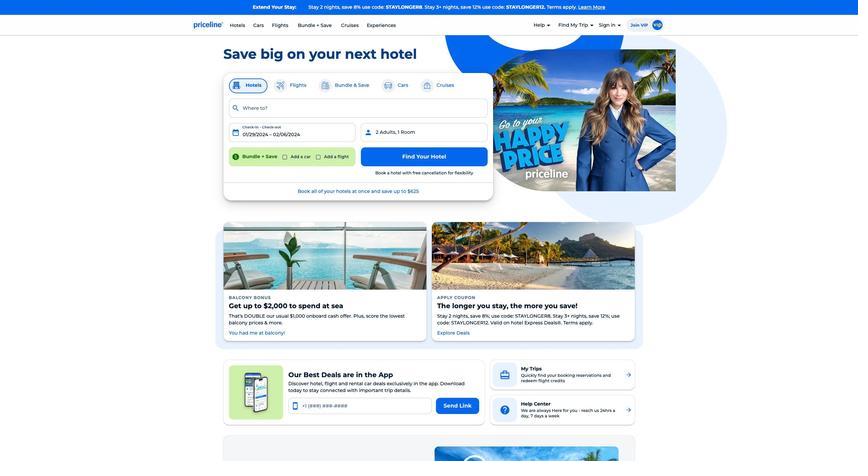 Task type: locate. For each thing, give the bounding box(es) containing it.
types of travel tab list
[[229, 78, 488, 93]]

app screenshot image
[[229, 366, 283, 420]]

None field
[[229, 99, 488, 118]]

arrowright image
[[626, 372, 633, 379]]

Where to? field
[[229, 99, 488, 118]]



Task type: describe. For each thing, give the bounding box(es) containing it.
+1 (###) ###-#### field
[[289, 398, 432, 415]]

Check-in - Check-out field
[[229, 123, 356, 142]]

arrowright image
[[626, 407, 633, 414]]

priceline.com home image
[[194, 21, 223, 29]]

traveler selection text field
[[361, 123, 488, 142]]

vip badge icon image
[[653, 20, 663, 30]]



Task type: vqa. For each thing, say whether or not it's contained in the screenshot.
ArrowRight icon to the bottom
yes



